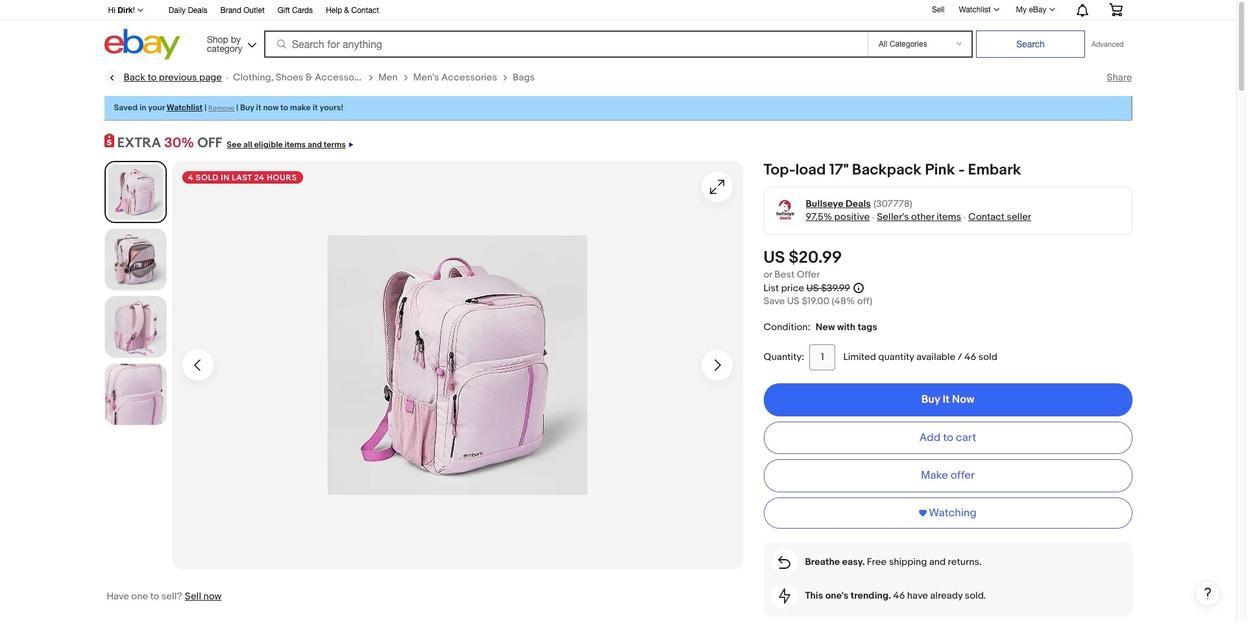 Task type: describe. For each thing, give the bounding box(es) containing it.
2 with details__icon image from the top
[[779, 589, 790, 605]]

picture 4 of 4 image
[[105, 364, 166, 425]]

your shopping cart image
[[1109, 3, 1124, 16]]

account navigation
[[101, 0, 1133, 20]]

my ebay image
[[1050, 8, 1055, 11]]



Task type: locate. For each thing, give the bounding box(es) containing it.
None submit
[[976, 31, 1086, 58]]

watchlist image
[[994, 8, 1000, 11]]

1 with details__icon image from the top
[[778, 557, 791, 570]]

None text field
[[810, 345, 836, 371]]

with details__icon image
[[778, 557, 791, 570], [779, 589, 790, 605]]

Search for anything text field
[[266, 32, 865, 56]]

1 vertical spatial with details__icon image
[[779, 589, 790, 605]]

picture 1 of 4 image
[[107, 163, 164, 221]]

help, opens dialogs image
[[1202, 587, 1215, 600]]

picture 2 of 4 image
[[105, 229, 166, 290]]

picture 3 of 4 image
[[105, 297, 166, 358]]

top-load 17" backpack pink - embark - picture 1 of 4 image
[[172, 161, 743, 570]]

0 vertical spatial with details__icon image
[[778, 557, 791, 570]]

banner
[[101, 0, 1133, 63]]



Task type: vqa. For each thing, say whether or not it's contained in the screenshot.
max
no



